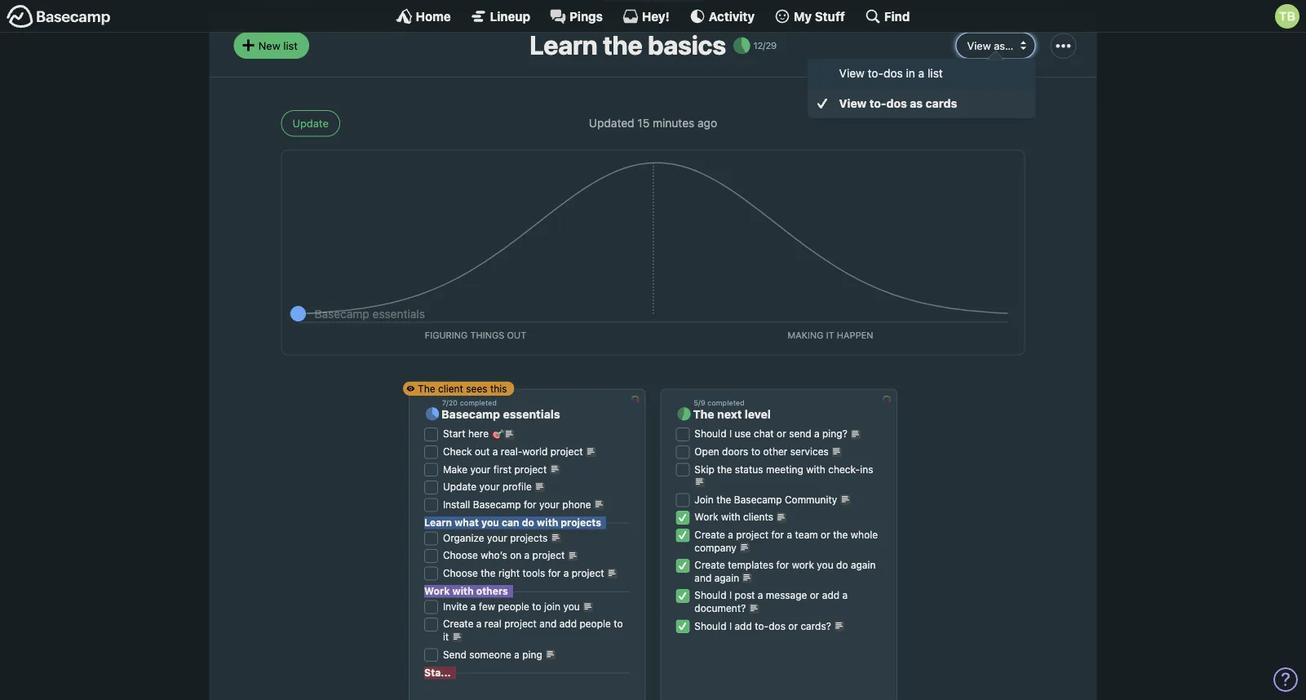 Task type: vqa. For each thing, say whether or not it's contained in the screenshot.
the bottom Choose
yes



Task type: locate. For each thing, give the bounding box(es) containing it.
0 vertical spatial the
[[418, 383, 436, 394]]

create for create a project for a team or the whole company
[[695, 529, 726, 541]]

do
[[522, 517, 535, 529], [837, 560, 849, 571]]

0 vertical spatial should
[[695, 428, 727, 440]]

should up document? on the right
[[695, 590, 727, 601]]

1 vertical spatial you
[[817, 560, 834, 571]]

create for create templates for work you do again and again
[[695, 560, 726, 571]]

again
[[851, 560, 876, 571], [715, 572, 740, 584]]

and down 'join'
[[540, 619, 557, 630]]

and down company at the right of page
[[695, 572, 712, 584]]

project up tools
[[533, 550, 565, 561]]

should i post a message or add a document?
[[695, 590, 848, 614]]

3 i from the top
[[730, 620, 732, 632]]

create inside create templates for work you do again and again
[[695, 560, 726, 571]]

update
[[293, 117, 329, 129], [443, 481, 477, 493]]

1 vertical spatial choose
[[443, 568, 478, 579]]

2 i from the top
[[730, 590, 732, 601]]

view for view to-dos as cards
[[840, 96, 867, 110]]

add
[[823, 590, 840, 601], [560, 619, 577, 630], [735, 620, 753, 632]]

learn down pings popup button
[[530, 29, 598, 60]]

services
[[791, 446, 829, 457]]

projects down phone
[[561, 517, 602, 529]]

learn down install
[[425, 517, 452, 529]]

company
[[695, 542, 737, 553]]

or
[[777, 428, 787, 440], [821, 529, 831, 541], [810, 590, 820, 601], [789, 620, 798, 632]]

0 vertical spatial create
[[695, 529, 726, 541]]

message
[[766, 590, 808, 601]]

1 vertical spatial dos
[[887, 96, 908, 110]]

cards?
[[801, 620, 832, 632]]

1 horizontal spatial and
[[695, 572, 712, 584]]

here
[[469, 428, 489, 440]]

0 vertical spatial work
[[695, 512, 719, 523]]

list
[[283, 39, 298, 51], [928, 66, 944, 80]]

team
[[796, 529, 819, 541]]

should down document? on the right
[[695, 620, 727, 632]]

0 horizontal spatial and
[[540, 619, 557, 630]]

2 vertical spatial create
[[443, 619, 474, 630]]

1 vertical spatial and
[[540, 619, 557, 630]]

to- left in
[[868, 66, 884, 80]]

project down clients
[[737, 529, 769, 541]]

1 horizontal spatial update
[[443, 481, 477, 493]]

1 vertical spatial do
[[837, 560, 849, 571]]

1 horizontal spatial projects
[[561, 517, 602, 529]]

1 horizontal spatial do
[[837, 560, 849, 571]]

1 choose from the top
[[443, 550, 478, 561]]

to- for as
[[870, 96, 887, 110]]

0 vertical spatial and
[[695, 572, 712, 584]]

1 horizontal spatial people
[[580, 619, 611, 630]]

0 horizontal spatial work
[[425, 586, 450, 597]]

add down 'join'
[[560, 619, 577, 630]]

do right work
[[837, 560, 849, 571]]

updated
[[589, 116, 635, 130]]

0 horizontal spatial do
[[522, 517, 535, 529]]

0 vertical spatial you
[[482, 517, 500, 529]]

what
[[455, 517, 479, 529]]

0 horizontal spatial add
[[560, 619, 577, 630]]

i for add
[[730, 620, 732, 632]]

0 horizontal spatial learn
[[425, 517, 452, 529]]

1 vertical spatial list
[[928, 66, 944, 80]]

clients
[[744, 512, 774, 523]]

2 vertical spatial should
[[695, 620, 727, 632]]

client
[[438, 383, 464, 394]]

should for should i add to-dos or cards?
[[695, 620, 727, 632]]

people
[[498, 601, 530, 612], [580, 619, 611, 630]]

the down hey! popup button
[[603, 29, 643, 60]]

pings button
[[550, 8, 603, 24]]

learn for learn the basics
[[530, 29, 598, 60]]

work with clients
[[695, 512, 777, 523]]

view left as…
[[968, 39, 992, 51]]

it
[[443, 631, 449, 643]]

work
[[695, 512, 719, 523], [425, 586, 450, 597]]

1 horizontal spatial work
[[695, 512, 719, 523]]

new list
[[259, 39, 298, 51]]

others
[[477, 586, 508, 597]]

dos for in
[[884, 66, 904, 80]]

project down invite a few people to join you
[[505, 619, 537, 630]]

0 vertical spatial choose
[[443, 550, 478, 561]]

find button
[[865, 8, 911, 24]]

1 i from the top
[[730, 428, 732, 440]]

the for learn the basics
[[603, 29, 643, 60]]

list right 'new'
[[283, 39, 298, 51]]

should for should i post a message or add a document?
[[695, 590, 727, 601]]

work down join
[[695, 512, 719, 523]]

0 horizontal spatial update
[[293, 117, 329, 129]]

choose down "organize"
[[443, 550, 478, 561]]

breadcrumb element
[[242, 0, 1065, 13]]

for down profile
[[524, 499, 537, 510]]

again down 'whole'
[[851, 560, 876, 571]]

0 horizontal spatial people
[[498, 601, 530, 612]]

your for first
[[471, 464, 491, 475]]

for inside "create a project for a team or the whole company"
[[772, 529, 785, 541]]

work for work with others
[[425, 586, 450, 597]]

1 vertical spatial again
[[715, 572, 740, 584]]

people inside create a real project and add people to it
[[580, 619, 611, 630]]

a left ping
[[514, 649, 520, 660]]

your down make your first project
[[480, 481, 500, 493]]

stuff
[[815, 9, 846, 23]]

1 horizontal spatial add
[[735, 620, 753, 632]]

1 vertical spatial work
[[425, 586, 450, 597]]

your up who's
[[487, 532, 508, 544]]

project inside create a real project and add people to it
[[505, 619, 537, 630]]

create inside create a real project and add people to it
[[443, 619, 474, 630]]

1 vertical spatial to-
[[870, 96, 887, 110]]

or right team
[[821, 529, 831, 541]]

the left 'whole'
[[834, 529, 849, 541]]

ins
[[861, 464, 874, 475]]

view up view to-dos as cards on the right top of page
[[840, 66, 865, 80]]

or left cards?
[[789, 620, 798, 632]]

3 should from the top
[[695, 620, 727, 632]]

update for update
[[293, 117, 329, 129]]

to- down view to-dos in a list
[[870, 96, 887, 110]]

0 horizontal spatial to
[[533, 601, 542, 612]]

1 vertical spatial should
[[695, 590, 727, 601]]

join
[[695, 494, 714, 505]]

projects
[[561, 517, 602, 529], [510, 532, 548, 544]]

lineup link
[[471, 8, 531, 24]]

1 horizontal spatial the
[[693, 408, 715, 422]]

0 vertical spatial view
[[968, 39, 992, 51]]

view inside dropdown button
[[968, 39, 992, 51]]

1 vertical spatial create
[[695, 560, 726, 571]]

1 vertical spatial view
[[840, 66, 865, 80]]

you right work
[[817, 560, 834, 571]]

the right join
[[717, 494, 732, 505]]

my stuff button
[[775, 8, 846, 24]]

open doors to other services
[[695, 446, 832, 457]]

the down who's
[[481, 568, 496, 579]]

1 should from the top
[[695, 428, 727, 440]]

do right the can
[[522, 517, 535, 529]]

dos left in
[[884, 66, 904, 80]]

i for use
[[730, 428, 732, 440]]

2 should from the top
[[695, 590, 727, 601]]

create up it
[[443, 619, 474, 630]]

to- down should i post a message or add a document? at the right bottom of the page
[[755, 620, 769, 632]]

organize your projects
[[443, 532, 551, 544]]

2 choose from the top
[[443, 568, 478, 579]]

dos down should i post a message or add a document? at the right bottom of the page
[[769, 620, 786, 632]]

a inside create a real project and add people to it
[[477, 619, 482, 630]]

view down view to-dos in a list
[[840, 96, 867, 110]]

you
[[482, 517, 500, 529], [817, 560, 834, 571], [564, 601, 580, 612]]

someone
[[470, 649, 512, 660]]

for down clients
[[772, 529, 785, 541]]

basecamp up start here 🎯
[[442, 408, 500, 422]]

0 horizontal spatial the
[[418, 383, 436, 394]]

minutes
[[653, 116, 695, 130]]

ping
[[523, 649, 543, 660]]

0 vertical spatial dos
[[884, 66, 904, 80]]

dos for as
[[887, 96, 908, 110]]

tim burton image
[[1276, 4, 1300, 29]]

the left client
[[418, 383, 436, 394]]

as…
[[995, 39, 1014, 51]]

0 horizontal spatial again
[[715, 572, 740, 584]]

add up cards?
[[823, 590, 840, 601]]

my stuff
[[794, 9, 846, 23]]

1 vertical spatial i
[[730, 590, 732, 601]]

0 vertical spatial list
[[283, 39, 298, 51]]

start
[[443, 428, 466, 440]]

1 horizontal spatial to
[[614, 619, 623, 630]]

i down document? on the right
[[730, 620, 732, 632]]

with up invite at the left of page
[[453, 586, 474, 597]]

the inside "create a project for a team or the whole company"
[[834, 529, 849, 541]]

real
[[485, 619, 502, 630]]

or right chat
[[777, 428, 787, 440]]

my
[[794, 9, 812, 23]]

hey! button
[[623, 8, 670, 24]]

you up organize your projects
[[482, 517, 500, 529]]

i inside should i post a message or add a document?
[[730, 590, 732, 601]]

home link
[[396, 8, 451, 24]]

15
[[638, 116, 650, 130]]

1 vertical spatial projects
[[510, 532, 548, 544]]

2 vertical spatial to
[[614, 619, 623, 630]]

0 vertical spatial i
[[730, 428, 732, 440]]

basecamp
[[442, 408, 500, 422], [735, 494, 783, 505], [473, 499, 521, 510]]

out
[[475, 446, 490, 457]]

or right message
[[810, 590, 820, 601]]

project right tools
[[572, 568, 605, 579]]

create inside "create a project for a team or the whole company"
[[695, 529, 726, 541]]

choose up work with others at the bottom of the page
[[443, 568, 478, 579]]

0 vertical spatial to
[[752, 446, 761, 457]]

list right in
[[928, 66, 944, 80]]

sta...
[[425, 667, 451, 679]]

the right skip
[[718, 464, 733, 475]]

next
[[718, 408, 742, 422]]

post
[[735, 590, 756, 601]]

a right in
[[919, 66, 925, 80]]

1 horizontal spatial list
[[928, 66, 944, 80]]

all-access element
[[254, 0, 320, 4]]

0 vertical spatial learn
[[530, 29, 598, 60]]

2 vertical spatial view
[[840, 96, 867, 110]]

should up "open"
[[695, 428, 727, 440]]

your down out
[[471, 464, 491, 475]]

view to-dos in a list
[[840, 66, 944, 80]]

0 vertical spatial update
[[293, 117, 329, 129]]

the for join the basecamp community
[[717, 494, 732, 505]]

i left the post
[[730, 590, 732, 601]]

doors
[[723, 446, 749, 457]]

this
[[491, 383, 507, 394]]

a left 'real'
[[477, 619, 482, 630]]

or inside should i post a message or add a document?
[[810, 590, 820, 601]]

add down document? on the right
[[735, 620, 753, 632]]

your
[[471, 464, 491, 475], [480, 481, 500, 493], [540, 499, 560, 510], [487, 532, 508, 544]]

work up invite at the left of page
[[425, 586, 450, 597]]

phone
[[563, 499, 592, 510]]

1 horizontal spatial you
[[564, 601, 580, 612]]

again up the post
[[715, 572, 740, 584]]

learn
[[530, 29, 598, 60], [425, 517, 452, 529]]

1 vertical spatial the
[[693, 408, 715, 422]]

your for projects
[[487, 532, 508, 544]]

community
[[785, 494, 838, 505]]

essentials
[[503, 408, 561, 422]]

12/29
[[754, 40, 777, 51]]

1 vertical spatial update
[[443, 481, 477, 493]]

check out a real-world project
[[443, 446, 586, 457]]

choose for choose the right tools for a project
[[443, 568, 478, 579]]

you right 'join'
[[564, 601, 580, 612]]

add inside should i post a message or add a document?
[[823, 590, 840, 601]]

projects up "on"
[[510, 532, 548, 544]]

create down company at the right of page
[[695, 560, 726, 571]]

2 vertical spatial you
[[564, 601, 580, 612]]

i left use
[[730, 428, 732, 440]]

1 vertical spatial learn
[[425, 517, 452, 529]]

1 horizontal spatial learn
[[530, 29, 598, 60]]

a right tools
[[564, 568, 569, 579]]

2 horizontal spatial you
[[817, 560, 834, 571]]

a left team
[[787, 529, 793, 541]]

and inside create a real project and add people to it
[[540, 619, 557, 630]]

choose
[[443, 550, 478, 561], [443, 568, 478, 579]]

should
[[695, 428, 727, 440], [695, 590, 727, 601], [695, 620, 727, 632]]

for left work
[[777, 560, 790, 571]]

create up company at the right of page
[[695, 529, 726, 541]]

0 vertical spatial again
[[851, 560, 876, 571]]

or inside "create a project for a team or the whole company"
[[821, 529, 831, 541]]

invite
[[443, 601, 468, 612]]

update inside button
[[293, 117, 329, 129]]

you inside create templates for work you do again and again
[[817, 560, 834, 571]]

create a project for a team or the whole company
[[695, 529, 879, 553]]

install
[[443, 499, 471, 510]]

dos
[[884, 66, 904, 80], [887, 96, 908, 110], [769, 620, 786, 632]]

dos left as
[[887, 96, 908, 110]]

2 horizontal spatial add
[[823, 590, 840, 601]]

open
[[695, 446, 720, 457]]

a left "few"
[[471, 601, 476, 612]]

to inside create a real project and add people to it
[[614, 619, 623, 630]]

basecamp up clients
[[735, 494, 783, 505]]

1 vertical spatial people
[[580, 619, 611, 630]]

2 vertical spatial i
[[730, 620, 732, 632]]

2 vertical spatial dos
[[769, 620, 786, 632]]

the next level
[[691, 408, 771, 422]]

the
[[418, 383, 436, 394], [693, 408, 715, 422]]

0 vertical spatial projects
[[561, 517, 602, 529]]

the left next
[[693, 408, 715, 422]]

should inside should i post a message or add a document?
[[695, 590, 727, 601]]

and
[[695, 572, 712, 584], [540, 619, 557, 630]]

choose the right tools for a project
[[443, 568, 607, 579]]

0 vertical spatial to-
[[868, 66, 884, 80]]



Task type: describe. For each thing, give the bounding box(es) containing it.
check
[[443, 446, 472, 457]]

to- for in
[[868, 66, 884, 80]]

choose who's on a project
[[443, 550, 568, 561]]

project inside "create a project for a team or the whole company"
[[737, 529, 769, 541]]

a right out
[[493, 446, 498, 457]]

for right tools
[[548, 568, 561, 579]]

basics
[[648, 29, 727, 60]]

1 vertical spatial to
[[533, 601, 542, 612]]

few
[[479, 601, 496, 612]]

world
[[523, 446, 548, 457]]

create a real project and add people to it
[[443, 619, 623, 643]]

your for profile
[[480, 481, 500, 493]]

do inside create templates for work you do again and again
[[837, 560, 849, 571]]

basecamp down update your profile
[[473, 499, 521, 510]]

1 horizontal spatial again
[[851, 560, 876, 571]]

update button
[[281, 110, 340, 137]]

learn what you can do with projects
[[425, 517, 602, 529]]

find
[[885, 9, 911, 23]]

new
[[259, 39, 281, 51]]

tools
[[523, 568, 546, 579]]

templates
[[728, 560, 774, 571]]

with down 'services'
[[807, 464, 826, 475]]

project down world
[[515, 464, 547, 475]]

make your first project
[[443, 464, 550, 475]]

first
[[494, 464, 512, 475]]

send
[[790, 428, 812, 440]]

project right world
[[551, 446, 583, 457]]

0 horizontal spatial list
[[283, 39, 298, 51]]

a right the post
[[758, 590, 764, 601]]

view to-dos in a list link
[[808, 58, 1036, 88]]

view as… button
[[956, 32, 1036, 59]]

basecamp essentials
[[439, 408, 561, 422]]

the for skip the status meeting with check-ins
[[718, 464, 733, 475]]

0 horizontal spatial you
[[482, 517, 500, 529]]

work
[[792, 560, 815, 571]]

15 minutes ago element
[[638, 116, 718, 130]]

should for should i use chat or send a ping?
[[695, 428, 727, 440]]

🎯
[[492, 428, 502, 440]]

invite a few people to join you
[[443, 601, 583, 612]]

pings
[[570, 9, 603, 23]]

cards
[[926, 96, 958, 110]]

a down work with clients
[[728, 529, 734, 541]]

updated 15 minutes ago
[[589, 116, 718, 130]]

switch accounts image
[[7, 4, 111, 29]]

create for create a real project and add people to it
[[443, 619, 474, 630]]

update your profile
[[443, 481, 535, 493]]

real-
[[501, 446, 523, 457]]

as
[[910, 96, 923, 110]]

in
[[907, 66, 916, 80]]

view to-dos as cards link
[[808, 88, 1036, 118]]

hey!
[[642, 9, 670, 23]]

update for update your profile
[[443, 481, 477, 493]]

for inside create templates for work you do again and again
[[777, 560, 790, 571]]

create templates for work you do again and again
[[695, 560, 876, 584]]

should i add to-dos or cards?
[[695, 620, 835, 632]]

use
[[735, 428, 752, 440]]

skip the status meeting with check-ins
[[695, 464, 874, 475]]

join the basecamp community
[[695, 494, 841, 505]]

2 horizontal spatial to
[[752, 446, 761, 457]]

status
[[735, 464, 764, 475]]

activity
[[709, 9, 755, 23]]

right
[[499, 568, 520, 579]]

should i use chat or send a ping?
[[695, 428, 851, 440]]

0 horizontal spatial projects
[[510, 532, 548, 544]]

make
[[443, 464, 468, 475]]

profile
[[503, 481, 532, 493]]

0 vertical spatial people
[[498, 601, 530, 612]]

with down install basecamp for your phone
[[537, 517, 559, 529]]

with left clients
[[722, 512, 741, 523]]

activity link
[[690, 8, 755, 24]]

meeting
[[767, 464, 804, 475]]

check-
[[829, 464, 861, 475]]

0 vertical spatial do
[[522, 517, 535, 529]]

the client sees this
[[418, 383, 507, 394]]

view for view as…
[[968, 39, 992, 51]]

learn the basics
[[530, 29, 727, 60]]

send someone a ping
[[443, 649, 545, 660]]

and inside create templates for work you do again and again
[[695, 572, 712, 584]]

sees
[[466, 383, 488, 394]]

chat
[[754, 428, 775, 440]]

send
[[443, 649, 467, 660]]

add inside create a real project and add people to it
[[560, 619, 577, 630]]

on
[[510, 550, 522, 561]]

ping?
[[823, 428, 848, 440]]

main element
[[0, 0, 1307, 33]]

install basecamp for your phone
[[443, 499, 594, 510]]

choose for choose who's on a project
[[443, 550, 478, 561]]

join
[[545, 601, 561, 612]]

2 vertical spatial to-
[[755, 620, 769, 632]]

work for work with clients
[[695, 512, 719, 523]]

other
[[764, 446, 788, 457]]

skip
[[695, 464, 715, 475]]

a right message
[[843, 590, 848, 601]]

view to-dos as cards
[[840, 96, 958, 110]]

new list link
[[234, 32, 309, 59]]

document?
[[695, 603, 746, 614]]

your left phone
[[540, 499, 560, 510]]

a right "on"
[[525, 550, 530, 561]]

a right send
[[815, 428, 820, 440]]

the for the next level
[[693, 408, 715, 422]]

can
[[502, 517, 520, 529]]

organize
[[443, 532, 485, 544]]

work with others
[[425, 586, 508, 597]]

learn for learn what you can do with projects
[[425, 517, 452, 529]]

lineup
[[490, 9, 531, 23]]

the for choose the right tools for a project
[[481, 568, 496, 579]]

the for the client sees this
[[418, 383, 436, 394]]

i for post
[[730, 590, 732, 601]]

view for view to-dos in a list
[[840, 66, 865, 80]]

ago
[[698, 116, 718, 130]]



